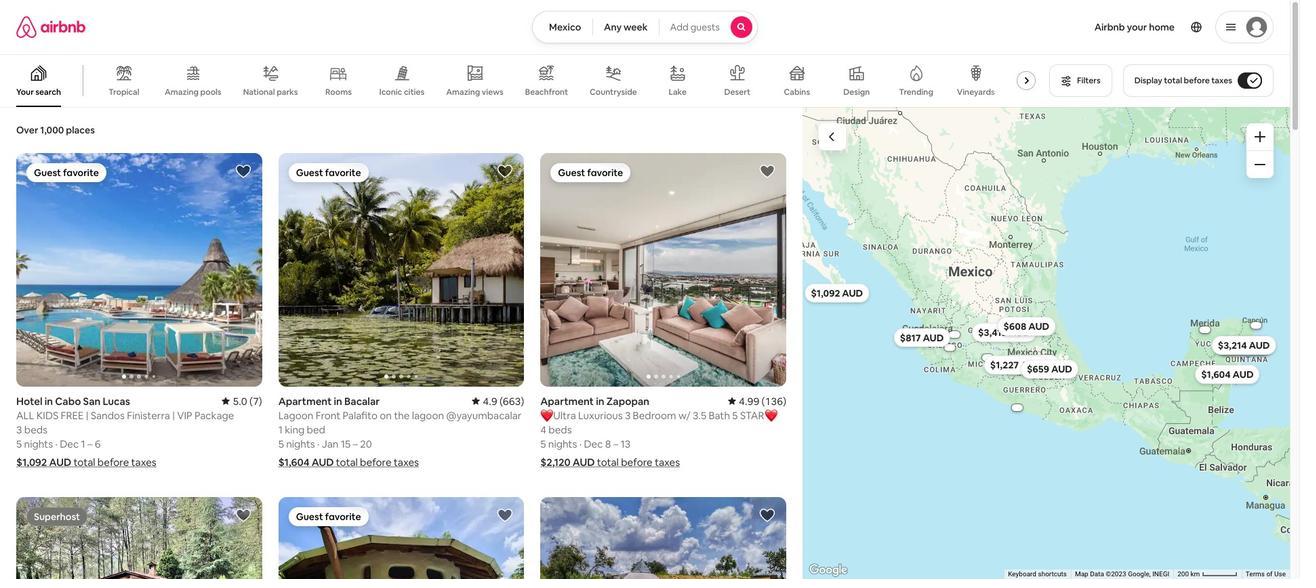 Task type: describe. For each thing, give the bounding box(es) containing it.
13
[[621, 438, 631, 451]]

in for bacalar
[[334, 395, 342, 408]]

apartment in zapopan ❤️ultra luxurious 3 bedroom w/ 3.5 bath 5  star❤️ 4 beds 5 nights · dec 8 – 13 $2,120 aud total before taxes
[[541, 395, 778, 469]]

$608 aud
[[1004, 320, 1050, 333]]

add to wishlist: hotel in cabo san lucas image
[[235, 163, 251, 180]]

zoom out image
[[1255, 159, 1266, 170]]

cities
[[404, 87, 425, 97]]

map data ©2023 google, inegi
[[1076, 571, 1170, 579]]

mexico
[[549, 21, 581, 33]]

vip
[[177, 409, 192, 422]]

sandos
[[91, 409, 125, 422]]

1,000
[[40, 124, 64, 136]]

in for cabo
[[45, 395, 53, 408]]

nights inside apartment in zapopan ❤️ultra luxurious 3 bedroom w/ 3.5 bath 5  star❤️ 4 beds 5 nights · dec 8 – 13 $2,120 aud total before taxes
[[549, 438, 577, 451]]

cabins
[[784, 87, 811, 98]]

(663)
[[500, 395, 524, 408]]

king
[[285, 424, 305, 436]]

apartment for lagoon
[[279, 395, 332, 408]]

trending
[[900, 87, 934, 98]]

©2023
[[1106, 571, 1127, 579]]

4.99 (136)
[[739, 395, 787, 408]]

· inside apartment in zapopan ❤️ultra luxurious 3 bedroom w/ 3.5 bath 5  star❤️ 4 beds 5 nights · dec 8 – 13 $2,120 aud total before taxes
[[580, 438, 582, 451]]

google image
[[806, 562, 851, 580]]

total inside apartment in zapopan ❤️ultra luxurious 3 bedroom w/ 3.5 bath 5  star❤️ 4 beds 5 nights · dec 8 – 13 $2,120 aud total before taxes
[[597, 456, 619, 469]]

over 1,000 places
[[16, 124, 95, 136]]

keyboard
[[1009, 571, 1037, 579]]

$1,604 aud inside apartment in bacalar lagoon front palafito on the lagoon @yayumbacalar 1 king bed 5 nights · jan 15 – 20 $1,604 aud total before taxes
[[279, 456, 334, 469]]

1 | from the left
[[86, 409, 88, 422]]

display
[[1135, 75, 1163, 86]]

$3,214 aud
[[1218, 339, 1270, 352]]

keyboard shortcuts
[[1009, 571, 1067, 579]]

$822 aud button
[[1002, 355, 1060, 374]]

mexico button
[[532, 11, 593, 43]]

pools
[[200, 87, 222, 98]]

before right display on the right top
[[1185, 75, 1210, 86]]

countryside
[[590, 87, 637, 98]]

$817 aud
[[900, 332, 944, 344]]

amazing pools
[[165, 87, 222, 98]]

add to wishlist: cottage in puebla image
[[760, 508, 776, 524]]

hotel in cabo san lucas all kids free | sandos finisterra | vip package 3 beds 5 nights · dec 1 – 6 $1,092 aud total before taxes
[[16, 395, 234, 469]]

$603 aud
[[979, 356, 997, 360]]

1 inside "hotel in cabo san lucas all kids free | sandos finisterra | vip package 3 beds 5 nights · dec 1 – 6 $1,092 aud total before taxes"
[[81, 438, 85, 451]]

of
[[1267, 571, 1273, 579]]

cabo
[[55, 395, 81, 408]]

$488 aud
[[1196, 328, 1214, 332]]

map
[[1076, 571, 1089, 579]]

luxurious
[[579, 409, 623, 422]]

amazing views
[[446, 87, 504, 97]]

3.5
[[693, 409, 707, 422]]

$816 aud button
[[1216, 336, 1272, 355]]

iconic
[[379, 87, 402, 97]]

w/
[[679, 409, 691, 422]]

$659 aud button
[[1021, 360, 1079, 379]]

your search
[[16, 87, 61, 98]]

5 inside "hotel in cabo san lucas all kids free | sandos finisterra | vip package 3 beds 5 nights · dec 1 – 6 $1,092 aud total before taxes"
[[16, 438, 22, 451]]

$3,419 aud button
[[972, 323, 1036, 342]]

$1,092 aud inside "hotel in cabo san lucas all kids free | sandos finisterra | vip package 3 beds 5 nights · dec 1 – 6 $1,092 aud total before taxes"
[[16, 456, 71, 469]]

4.9 (663)
[[483, 395, 524, 408]]

6
[[95, 438, 101, 451]]

$456 aud
[[1008, 406, 1027, 410]]

$2,120 aud inside apartment in zapopan ❤️ultra luxurious 3 bedroom w/ 3.5 bath 5  star❤️ 4 beds 5 nights · dec 8 – 13 $2,120 aud total before taxes
[[541, 456, 595, 469]]

$1,604 aud inside button
[[1202, 369, 1254, 381]]

home
[[1150, 21, 1175, 33]]

$2,120 aud button
[[941, 331, 968, 338]]

airbnb your home link
[[1087, 13, 1183, 41]]

bedroom
[[633, 409, 677, 422]]

$3,214 aud button
[[1212, 336, 1276, 355]]

nights inside apartment in bacalar lagoon front palafito on the lagoon @yayumbacalar 1 king bed 5 nights · jan 15 – 20 $1,604 aud total before taxes
[[286, 438, 315, 451]]

search
[[35, 87, 61, 98]]

$3,778 aud button
[[1243, 322, 1270, 329]]

· inside apartment in bacalar lagoon front palafito on the lagoon @yayumbacalar 1 king bed 5 nights · jan 15 – 20 $1,604 aud total before taxes
[[317, 438, 320, 451]]

guests
[[691, 21, 720, 33]]

google map
showing 40 stays. region
[[803, 107, 1291, 580]]

terms
[[1246, 571, 1265, 579]]

zapopan
[[607, 395, 650, 408]]

4
[[541, 424, 547, 436]]

apartment in bacalar lagoon front palafito on the lagoon @yayumbacalar 1 king bed 5 nights · jan 15 – 20 $1,604 aud total before taxes
[[279, 395, 522, 469]]

4.99 out of 5 average rating,  136 reviews image
[[728, 395, 787, 408]]

week
[[624, 21, 648, 33]]

keyboard shortcuts button
[[1009, 570, 1067, 580]]

dec inside apartment in zapopan ❤️ultra luxurious 3 bedroom w/ 3.5 bath 5  star❤️ 4 beds 5 nights · dec 8 – 13 $2,120 aud total before taxes
[[584, 438, 603, 451]]

5.0 out of 5 average rating,  7 reviews image
[[222, 395, 262, 408]]

(136)
[[762, 395, 787, 408]]

desert
[[725, 87, 751, 98]]

– inside "hotel in cabo san lucas all kids free | sandos finisterra | vip package 3 beds 5 nights · dec 1 – 6 $1,092 aud total before taxes"
[[87, 438, 93, 451]]

add guests button
[[659, 11, 758, 43]]

bath
[[709, 409, 730, 422]]

jan
[[322, 438, 339, 451]]

3 inside apartment in zapopan ❤️ultra luxurious 3 bedroom w/ 3.5 bath 5  star❤️ 4 beds 5 nights · dec 8 – 13 $2,120 aud total before taxes
[[625, 409, 631, 422]]

rooms
[[326, 87, 352, 98]]

tiny
[[1017, 87, 1033, 98]]

add guests
[[670, 21, 720, 33]]

beachfront
[[526, 87, 568, 98]]

iconic cities
[[379, 87, 425, 97]]

(7)
[[250, 395, 262, 408]]

before inside "hotel in cabo san lucas all kids free | sandos finisterra | vip package 3 beds 5 nights · dec 1 – 6 $1,092 aud total before taxes"
[[98, 456, 129, 469]]

$456 aud button
[[1004, 405, 1031, 411]]

the
[[394, 409, 410, 422]]

bed
[[307, 424, 325, 436]]

add to wishlist: apartment in bacalar image
[[497, 163, 514, 180]]

8
[[605, 438, 611, 451]]

3 inside "hotel in cabo san lucas all kids free | sandos finisterra | vip package 3 beds 5 nights · dec 1 – 6 $1,092 aud total before taxes"
[[16, 424, 22, 436]]

$1,227 aud
[[990, 359, 1042, 371]]

package
[[195, 409, 234, 422]]

$869 aud
[[1222, 339, 1267, 352]]

5 inside apartment in bacalar lagoon front palafito on the lagoon @yayumbacalar 1 king bed 5 nights · jan 15 – 20 $1,604 aud total before taxes
[[279, 438, 284, 451]]

5 down 4
[[541, 438, 546, 451]]



Task type: vqa. For each thing, say whether or not it's contained in the screenshot.
'policies.'
no



Task type: locate. For each thing, give the bounding box(es) containing it.
3 down zapopan
[[625, 409, 631, 422]]

national
[[243, 87, 275, 97]]

your
[[1128, 21, 1148, 33]]

1 horizontal spatial $1,604 aud
[[1202, 369, 1254, 381]]

1 horizontal spatial |
[[172, 409, 175, 422]]

use
[[1275, 571, 1287, 579]]

· left jan
[[317, 438, 320, 451]]

dec left 6
[[60, 438, 79, 451]]

$603 aud button
[[974, 354, 1001, 361]]

3 · from the left
[[580, 438, 582, 451]]

– inside apartment in bacalar lagoon front palafito on the lagoon @yayumbacalar 1 king bed 5 nights · jan 15 – 20 $1,604 aud total before taxes
[[353, 438, 358, 451]]

| right free
[[86, 409, 88, 422]]

dec inside "hotel in cabo san lucas all kids free | sandos finisterra | vip package 3 beds 5 nights · dec 1 – 6 $1,092 aud total before taxes"
[[60, 438, 79, 451]]

4.99
[[739, 395, 760, 408]]

0 horizontal spatial $1,604 aud
[[279, 456, 334, 469]]

0 horizontal spatial nights
[[24, 438, 53, 451]]

5 down the "all" at the bottom left of the page
[[16, 438, 22, 451]]

nights down the kids
[[24, 438, 53, 451]]

1 vertical spatial $1,604 aud
[[279, 456, 334, 469]]

200 km
[[1178, 571, 1202, 579]]

1 horizontal spatial 1
[[279, 424, 283, 436]]

2 – from the left
[[353, 438, 358, 451]]

0 vertical spatial $2,120 aud
[[944, 333, 965, 337]]

taxes inside apartment in zapopan ❤️ultra luxurious 3 bedroom w/ 3.5 bath 5  star❤️ 4 beds 5 nights · dec 8 – 13 $2,120 aud total before taxes
[[655, 456, 680, 469]]

none search field containing mexico
[[532, 11, 758, 43]]

$1,604 aud
[[1202, 369, 1254, 381], [279, 456, 334, 469]]

total inside "hotel in cabo san lucas all kids free | sandos finisterra | vip package 3 beds 5 nights · dec 1 – 6 $1,092 aud total before taxes"
[[74, 456, 95, 469]]

200 km button
[[1174, 570, 1242, 580]]

1 horizontal spatial nights
[[286, 438, 315, 451]]

lagoon
[[279, 409, 314, 422]]

apartment for ❤️ultra
[[541, 395, 594, 408]]

design
[[844, 87, 870, 98]]

1 horizontal spatial $1,092 aud
[[811, 287, 863, 299]]

$1,092 aud
[[811, 287, 863, 299], [16, 456, 71, 469]]

national parks
[[243, 87, 298, 97]]

15
[[341, 438, 351, 451]]

$1,604 aud down jan
[[279, 456, 334, 469]]

nights down the ❤️ultra
[[549, 438, 577, 451]]

shortcuts
[[1039, 571, 1067, 579]]

airbnb
[[1095, 21, 1126, 33]]

1 vertical spatial 1
[[81, 438, 85, 451]]

$3,419 aud $3,214 aud
[[978, 327, 1270, 352]]

· inside "hotel in cabo san lucas all kids free | sandos finisterra | vip package 3 beds 5 nights · dec 1 – 6 $1,092 aud total before taxes"
[[55, 438, 58, 451]]

total
[[1165, 75, 1183, 86], [74, 456, 95, 469], [336, 456, 358, 469], [597, 456, 619, 469]]

4.9
[[483, 395, 498, 408]]

km
[[1191, 571, 1201, 579]]

total down 15
[[336, 456, 358, 469]]

– right 15
[[353, 438, 358, 451]]

1 horizontal spatial apartment
[[541, 395, 594, 408]]

1 beds from the left
[[24, 424, 48, 436]]

before inside apartment in bacalar lagoon front palafito on the lagoon @yayumbacalar 1 king bed 5 nights · jan 15 – 20 $1,604 aud total before taxes
[[360, 456, 392, 469]]

3
[[625, 409, 631, 422], [16, 424, 22, 436]]

0 horizontal spatial dec
[[60, 438, 79, 451]]

airbnb your home
[[1095, 21, 1175, 33]]

1 nights from the left
[[24, 438, 53, 451]]

1 dec from the left
[[60, 438, 79, 451]]

before down 20
[[360, 456, 392, 469]]

1 left 6
[[81, 438, 85, 451]]

in up luxurious
[[596, 395, 605, 408]]

add to wishlist: tiny home in jalpan de serra image
[[497, 508, 514, 524]]

nights inside "hotel in cabo san lucas all kids free | sandos finisterra | vip package 3 beds 5 nights · dec 1 – 6 $1,092 aud total before taxes"
[[24, 438, 53, 451]]

1 in from the left
[[45, 395, 53, 408]]

0 horizontal spatial in
[[45, 395, 53, 408]]

$3,419 aud
[[978, 327, 1030, 339]]

total down 6
[[74, 456, 95, 469]]

profile element
[[774, 0, 1274, 54]]

$3,778 aud
[[1246, 323, 1267, 328]]

amazing for amazing views
[[446, 87, 480, 97]]

filters
[[1078, 75, 1101, 86]]

20
[[360, 438, 372, 451]]

star❤️
[[741, 409, 778, 422]]

add to wishlist: apartment in zapopan image
[[760, 163, 776, 180]]

– right 8
[[614, 438, 619, 451]]

0 horizontal spatial 1
[[81, 438, 85, 451]]

before down 6
[[98, 456, 129, 469]]

1 horizontal spatial ·
[[317, 438, 320, 451]]

0 vertical spatial $1,092 aud
[[811, 287, 863, 299]]

$2,120 aud inside the $2,120 aud button
[[944, 333, 965, 337]]

lucas
[[103, 395, 130, 408]]

2 horizontal spatial in
[[596, 395, 605, 408]]

5 down the lagoon
[[279, 438, 284, 451]]

$1,604 aud down $816 aud
[[1202, 369, 1254, 381]]

5
[[733, 409, 738, 422], [16, 438, 22, 451], [279, 438, 284, 451], [541, 438, 546, 451]]

0 vertical spatial $1,604 aud
[[1202, 369, 1254, 381]]

views
[[482, 87, 504, 97]]

0 vertical spatial 3
[[625, 409, 631, 422]]

any week
[[604, 21, 648, 33]]

tropical
[[109, 87, 139, 98]]

0 horizontal spatial amazing
[[165, 87, 199, 98]]

3 – from the left
[[614, 438, 619, 451]]

display total before taxes
[[1135, 75, 1233, 86]]

$817 aud button
[[894, 328, 950, 347]]

in inside apartment in zapopan ❤️ultra luxurious 3 bedroom w/ 3.5 bath 5  star❤️ 4 beds 5 nights · dec 8 – 13 $2,120 aud total before taxes
[[596, 395, 605, 408]]

$462 aud $822 aud
[[1008, 339, 1267, 371]]

amazing left pools
[[165, 87, 199, 98]]

$822 aud
[[1008, 358, 1054, 371]]

3 nights from the left
[[549, 438, 577, 451]]

1 – from the left
[[87, 438, 93, 451]]

None search field
[[532, 11, 758, 43]]

1 horizontal spatial amazing
[[446, 87, 480, 97]]

3 down the "all" at the bottom left of the page
[[16, 424, 22, 436]]

0 horizontal spatial apartment
[[279, 395, 332, 408]]

5.0 (7)
[[233, 395, 262, 408]]

in inside apartment in bacalar lagoon front palafito on the lagoon @yayumbacalar 1 king bed 5 nights · jan 15 – 20 $1,604 aud total before taxes
[[334, 395, 342, 408]]

before down "13"
[[621, 456, 653, 469]]

$1,092 aud inside button
[[811, 287, 863, 299]]

2 beds from the left
[[549, 424, 572, 436]]

apartment up the lagoon
[[279, 395, 332, 408]]

1 vertical spatial $2,120 aud
[[541, 456, 595, 469]]

group
[[0, 54, 1061, 107], [16, 153, 262, 387], [279, 153, 524, 387], [541, 153, 1033, 387], [16, 497, 262, 580], [279, 497, 524, 580], [541, 497, 787, 580]]

$869 aud button
[[1215, 336, 1273, 355]]

group containing national parks
[[0, 54, 1061, 107]]

amazing left the views
[[446, 87, 480, 97]]

0 horizontal spatial $2,120 aud
[[541, 456, 595, 469]]

filters button
[[1050, 64, 1113, 97]]

· left 8
[[580, 438, 582, 451]]

0 horizontal spatial |
[[86, 409, 88, 422]]

total down 8
[[597, 456, 619, 469]]

2 horizontal spatial nights
[[549, 438, 577, 451]]

1 apartment from the left
[[279, 395, 332, 408]]

2 dec from the left
[[584, 438, 603, 451]]

apartment up the ❤️ultra
[[541, 395, 594, 408]]

1 horizontal spatial dec
[[584, 438, 603, 451]]

0 horizontal spatial $1,092 aud
[[16, 456, 71, 469]]

$1,604 aud button
[[1195, 365, 1260, 384]]

– left 6
[[87, 438, 93, 451]]

0 horizontal spatial ·
[[55, 438, 58, 451]]

$1,092 aud button
[[805, 284, 869, 303]]

–
[[87, 438, 93, 451], [353, 438, 358, 451], [614, 438, 619, 451]]

apartment
[[279, 395, 332, 408], [541, 395, 594, 408]]

finisterra
[[127, 409, 170, 422]]

in
[[45, 395, 53, 408], [334, 395, 342, 408], [596, 395, 605, 408]]

2 nights from the left
[[286, 438, 315, 451]]

taxes inside "hotel in cabo san lucas all kids free | sandos finisterra | vip package 3 beds 5 nights · dec 1 – 6 $1,092 aud total before taxes"
[[131, 456, 157, 469]]

0 horizontal spatial 3
[[16, 424, 22, 436]]

$462 aud
[[1222, 339, 1267, 352]]

in for zapopan
[[596, 395, 605, 408]]

amazing for amazing pools
[[165, 87, 199, 98]]

front
[[316, 409, 341, 422]]

free
[[61, 409, 84, 422]]

· down the kids
[[55, 438, 58, 451]]

$2,120 aud right the '$817 aud'
[[944, 333, 965, 337]]

200
[[1178, 571, 1190, 579]]

2 horizontal spatial ·
[[580, 438, 582, 451]]

in up the kids
[[45, 395, 53, 408]]

2 | from the left
[[172, 409, 175, 422]]

1 horizontal spatial 3
[[625, 409, 631, 422]]

1 vertical spatial 3
[[16, 424, 22, 436]]

1 left king
[[279, 424, 283, 436]]

beds down the ❤️ultra
[[549, 424, 572, 436]]

5 right bath
[[733, 409, 738, 422]]

| left vip
[[172, 409, 175, 422]]

1 inside apartment in bacalar lagoon front palafito on the lagoon @yayumbacalar 1 king bed 5 nights · jan 15 – 20 $1,604 aud total before taxes
[[279, 424, 283, 436]]

1 vertical spatial $1,092 aud
[[16, 456, 71, 469]]

4.9 out of 5 average rating,  663 reviews image
[[472, 395, 524, 408]]

0 horizontal spatial beds
[[24, 424, 48, 436]]

1 horizontal spatial beds
[[549, 424, 572, 436]]

vineyards
[[957, 87, 995, 98]]

@yayumbacalar
[[446, 409, 522, 422]]

over
[[16, 124, 38, 136]]

·
[[55, 438, 58, 451], [317, 438, 320, 451], [580, 438, 582, 451]]

0 vertical spatial 1
[[279, 424, 283, 436]]

terms of use
[[1246, 571, 1287, 579]]

1 horizontal spatial $2,120 aud
[[944, 333, 965, 337]]

add to wishlist: cabin in tapalpa image
[[235, 508, 251, 524]]

apartment inside apartment in bacalar lagoon front palafito on the lagoon @yayumbacalar 1 king bed 5 nights · jan 15 – 20 $1,604 aud total before taxes
[[279, 395, 332, 408]]

nights down king
[[286, 438, 315, 451]]

bacalar
[[345, 395, 380, 408]]

total inside apartment in bacalar lagoon front palafito on the lagoon @yayumbacalar 1 king bed 5 nights · jan 15 – 20 $1,604 aud total before taxes
[[336, 456, 358, 469]]

nights
[[24, 438, 53, 451], [286, 438, 315, 451], [549, 438, 577, 451]]

beds inside "hotel in cabo san lucas all kids free | sandos finisterra | vip package 3 beds 5 nights · dec 1 – 6 $1,092 aud total before taxes"
[[24, 424, 48, 436]]

2 in from the left
[[334, 395, 342, 408]]

lake
[[669, 87, 687, 98]]

tiny homes
[[1017, 87, 1061, 98]]

any
[[604, 21, 622, 33]]

taxes inside apartment in bacalar lagoon front palafito on the lagoon @yayumbacalar 1 king bed 5 nights · jan 15 – 20 $1,604 aud total before taxes
[[394, 456, 419, 469]]

taxes
[[1212, 75, 1233, 86], [131, 456, 157, 469], [394, 456, 419, 469], [655, 456, 680, 469]]

3 in from the left
[[596, 395, 605, 408]]

inegi
[[1153, 571, 1170, 579]]

2 · from the left
[[317, 438, 320, 451]]

in inside "hotel in cabo san lucas all kids free | sandos finisterra | vip package 3 beds 5 nights · dec 1 – 6 $1,092 aud total before taxes"
[[45, 395, 53, 408]]

zoom in image
[[1255, 132, 1266, 142]]

1 horizontal spatial –
[[353, 438, 358, 451]]

amazing
[[446, 87, 480, 97], [165, 87, 199, 98]]

homes
[[1035, 87, 1061, 98]]

1 horizontal spatial in
[[334, 395, 342, 408]]

$1,227 aud button
[[984, 356, 1048, 375]]

$608 aud button
[[998, 317, 1056, 336]]

2 horizontal spatial –
[[614, 438, 619, 451]]

in up the front
[[334, 395, 342, 408]]

2 apartment from the left
[[541, 395, 594, 408]]

apartment inside apartment in zapopan ❤️ultra luxurious 3 bedroom w/ 3.5 bath 5  star❤️ 4 beds 5 nights · dec 8 – 13 $2,120 aud total before taxes
[[541, 395, 594, 408]]

san
[[83, 395, 101, 408]]

beds inside apartment in zapopan ❤️ultra luxurious 3 bedroom w/ 3.5 bath 5  star❤️ 4 beds 5 nights · dec 8 – 13 $2,120 aud total before taxes
[[549, 424, 572, 436]]

before inside apartment in zapopan ❤️ultra luxurious 3 bedroom w/ 3.5 bath 5  star❤️ 4 beds 5 nights · dec 8 – 13 $2,120 aud total before taxes
[[621, 456, 653, 469]]

total right display on the right top
[[1165, 75, 1183, 86]]

$2,120 aud down 4
[[541, 456, 595, 469]]

beds down the "all" at the bottom left of the page
[[24, 424, 48, 436]]

dec left 8
[[584, 438, 603, 451]]

– inside apartment in zapopan ❤️ultra luxurious 3 bedroom w/ 3.5 bath 5  star❤️ 4 beds 5 nights · dec 8 – 13 $2,120 aud total before taxes
[[614, 438, 619, 451]]

0 horizontal spatial –
[[87, 438, 93, 451]]

$488 aud button
[[1192, 326, 1219, 333]]

1 · from the left
[[55, 438, 58, 451]]



